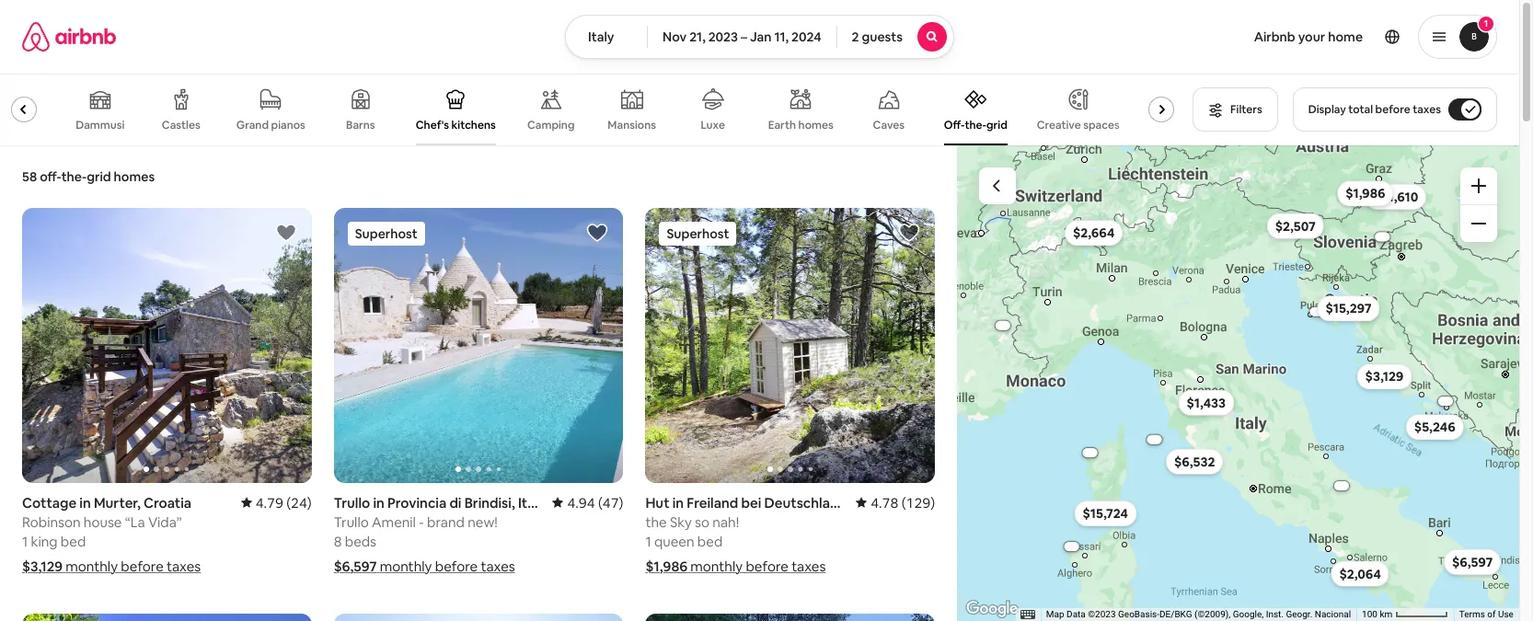 Task type: vqa. For each thing, say whether or not it's contained in the screenshot.
left 'PHOTOSHOOT'
no



Task type: describe. For each thing, give the bounding box(es) containing it.
taxes inside cottage in murter, croatia robinson house "la vida" 1 king bed $3,129 monthly before taxes
[[167, 558, 201, 575]]

airbnb your home
[[1254, 29, 1363, 45]]

11,
[[774, 29, 789, 45]]

(47)
[[598, 494, 623, 512]]

italy
[[588, 29, 614, 45]]

chef's kitchens
[[416, 118, 496, 133]]

4.78 out of 5 average rating,  129 reviews image
[[856, 494, 935, 512]]

nah!
[[713, 514, 739, 531]]

sky
[[670, 514, 692, 531]]

inst.
[[1266, 609, 1284, 619]]

so
[[695, 514, 710, 531]]

google,
[[1233, 609, 1264, 619]]

group for cottage in murter, croatia robinson house "la vida" 1 king bed $3,129 monthly before taxes
[[22, 208, 312, 483]]

airbnb
[[1254, 29, 1295, 45]]

earth
[[768, 118, 796, 133]]

0 horizontal spatial the-
[[61, 168, 87, 185]]

monthly for $1,986
[[691, 558, 743, 575]]

$15,724 button
[[1075, 500, 1137, 526]]

geobasis-
[[1118, 609, 1160, 619]]

zoom in image
[[1472, 179, 1486, 193]]

2 guests button
[[836, 15, 954, 59]]

king
[[31, 533, 58, 550]]

100 km
[[1362, 609, 1395, 619]]

(©2009),
[[1195, 609, 1231, 619]]

geogr.
[[1286, 609, 1313, 619]]

earth homes
[[768, 118, 834, 133]]

add to wishlist: hut in freiland bei deutschlandsberg, austria image
[[898, 222, 920, 244]]

profile element
[[976, 0, 1497, 74]]

robinson
[[22, 513, 81, 531]]

$3,129 inside "button"
[[1366, 368, 1404, 385]]

group containing off-the-grid
[[0, 74, 1182, 145]]

$5,488 button
[[1072, 448, 1109, 457]]

$1,986 button
[[1338, 180, 1394, 206]]

grand pianos
[[236, 118, 305, 133]]

$3,129 button
[[1358, 363, 1412, 389]]

trullo amenil - brand new! 8 beds $6,597 monthly before taxes
[[334, 513, 515, 575]]

$5,246 button
[[1407, 414, 1464, 440]]

zoom out image
[[1472, 216, 1486, 231]]

barns
[[346, 118, 375, 133]]

nov 21, 2023 – jan 11, 2024 button
[[647, 15, 837, 59]]

$41,610
[[1374, 188, 1419, 205]]

58 off-the-grid homes
[[22, 168, 155, 185]]

map data ©2023 geobasis-de/bkg (©2009), google, inst. geogr. nacional
[[1046, 609, 1351, 619]]

google map
showing 20 stays. region
[[957, 145, 1519, 621]]

–
[[741, 29, 747, 45]]

4.78
[[871, 494, 899, 512]]

$3,129 inside cottage in murter, croatia robinson house "la vida" 1 king bed $3,129 monthly before taxes
[[22, 558, 63, 575]]

grand
[[236, 118, 269, 133]]

caves
[[873, 118, 905, 133]]

beds
[[345, 533, 376, 550]]

$2,064
[[1340, 565, 1382, 582]]

data
[[1067, 609, 1086, 619]]

$15,297 button
[[1318, 295, 1381, 321]]

map
[[1046, 609, 1065, 619]]

the- inside group
[[965, 118, 987, 132]]

castles
[[162, 118, 200, 133]]

your
[[1298, 29, 1325, 45]]

4.79 (24)
[[256, 494, 312, 512]]

dammusi
[[76, 118, 125, 133]]

add to wishlist: cottage in murter, croatia image
[[275, 222, 297, 244]]

$41,610 button
[[1365, 184, 1427, 209]]

google image
[[962, 597, 1023, 621]]

brand
[[427, 513, 465, 531]]

display total before taxes
[[1308, 102, 1441, 117]]

home
[[1328, 29, 1363, 45]]

murter,
[[94, 494, 141, 512]]

"la
[[125, 513, 145, 531]]

$2,064 button
[[1332, 561, 1390, 586]]

pianos
[[271, 118, 305, 133]]

$6,532
[[1175, 453, 1216, 470]]

-
[[419, 513, 424, 531]]

before inside the sky so nah! 1 queen bed $1,986 monthly before taxes
[[746, 558, 789, 575]]

$1,986 inside button
[[1346, 185, 1386, 201]]

$5,488
[[1082, 449, 1099, 455]]

in
[[79, 494, 91, 512]]

100 km button
[[1357, 608, 1454, 621]]

vida"
[[148, 513, 182, 531]]

$15,297 $41,610
[[1326, 188, 1419, 316]]

before inside cottage in murter, croatia robinson house "la vida" 1 king bed $3,129 monthly before taxes
[[121, 558, 164, 575]]

$6,597 inside button
[[1453, 553, 1493, 570]]



Task type: locate. For each thing, give the bounding box(es) containing it.
homes right earth
[[798, 118, 834, 133]]

bed down 'so'
[[697, 533, 723, 550]]

nacional
[[1315, 609, 1351, 619]]

camping
[[527, 118, 575, 133]]

guests
[[862, 29, 903, 45]]

monthly down nah!
[[691, 558, 743, 575]]

monthly for $6,597
[[380, 558, 432, 575]]

1 horizontal spatial 1
[[645, 533, 651, 550]]

taxes inside 'trullo amenil - brand new! 8 beds $6,597 monthly before taxes'
[[481, 558, 515, 575]]

croatia
[[144, 494, 192, 512]]

the sky so nah! 1 queen bed $1,986 monthly before taxes
[[645, 514, 826, 575]]

$3,129
[[1366, 368, 1404, 385], [22, 558, 63, 575]]

creative spaces
[[1037, 118, 1120, 133]]

0 horizontal spatial monthly
[[66, 558, 118, 575]]

homes inside group
[[798, 118, 834, 133]]

$6,597 down the beds
[[334, 558, 377, 575]]

$3,129 down $15,297
[[1366, 368, 1404, 385]]

1 monthly from the left
[[66, 558, 118, 575]]

nov
[[663, 29, 687, 45]]

$1,433
[[1187, 394, 1226, 411]]

3 monthly from the left
[[691, 558, 743, 575]]

$2,507 button
[[1267, 213, 1325, 239]]

taxes
[[1413, 102, 1441, 117], [167, 558, 201, 575], [481, 558, 515, 575], [792, 558, 826, 575]]

taxes inside the sky so nah! 1 queen bed $1,986 monthly before taxes
[[792, 558, 826, 575]]

$15,724
[[1083, 505, 1129, 521]]

the-
[[965, 118, 987, 132], [61, 168, 87, 185]]

2 horizontal spatial 1
[[1484, 17, 1488, 29]]

group
[[0, 74, 1182, 145], [22, 208, 312, 483], [334, 208, 623, 483], [645, 208, 935, 483]]

(129)
[[902, 494, 935, 512]]

1 horizontal spatial monthly
[[380, 558, 432, 575]]

airbnb your home link
[[1243, 17, 1374, 56]]

boats
[[4, 118, 34, 133]]

0 horizontal spatial homes
[[114, 168, 155, 185]]

$6,597 up the terms
[[1453, 553, 1493, 570]]

4.79 out of 5 average rating,  24 reviews image
[[241, 494, 312, 512]]

terms of use
[[1459, 609, 1514, 619]]

1 inside the sky so nah! 1 queen bed $1,986 monthly before taxes
[[645, 533, 651, 550]]

the- right the 58
[[61, 168, 87, 185]]

1 horizontal spatial bed
[[697, 533, 723, 550]]

kitchens
[[451, 118, 496, 133]]

keyboard shortcuts image
[[1021, 611, 1035, 620]]

0 horizontal spatial bed
[[61, 533, 86, 550]]

1 vertical spatial grid
[[87, 168, 111, 185]]

1 horizontal spatial homes
[[798, 118, 834, 133]]

1 horizontal spatial $6,597
[[1453, 553, 1493, 570]]

cottage in murter, croatia robinson house "la vida" 1 king bed $3,129 monthly before taxes
[[22, 494, 201, 575]]

4.94
[[567, 494, 595, 512]]

1 horizontal spatial $1,986
[[1346, 185, 1386, 201]]

1 vertical spatial homes
[[114, 168, 155, 185]]

0 vertical spatial grid
[[987, 118, 1007, 132]]

0 horizontal spatial 1
[[22, 533, 28, 550]]

$1,986 inside the sky so nah! 1 queen bed $1,986 monthly before taxes
[[645, 558, 688, 575]]

use
[[1498, 609, 1514, 619]]

jan
[[750, 29, 772, 45]]

8
[[334, 533, 342, 550]]

4.78 (129)
[[871, 494, 935, 512]]

the- left creative
[[965, 118, 987, 132]]

4.94 (47)
[[567, 494, 623, 512]]

off-
[[40, 168, 61, 185]]

queen
[[654, 533, 694, 550]]

$6,532 button
[[1167, 448, 1224, 474]]

$1,986
[[1346, 185, 1386, 201], [645, 558, 688, 575]]

21,
[[689, 29, 706, 45]]

mansions
[[608, 118, 656, 133]]

$5,394
[[1334, 483, 1350, 488]]

terms of use link
[[1459, 609, 1514, 619]]

homes
[[798, 118, 834, 133], [114, 168, 155, 185]]

display
[[1308, 102, 1346, 117]]

2 monthly from the left
[[380, 558, 432, 575]]

100
[[1362, 609, 1378, 619]]

$2,664
[[1074, 224, 1115, 241]]

before
[[1375, 102, 1410, 117], [121, 558, 164, 575], [435, 558, 478, 575], [746, 558, 789, 575]]

the
[[645, 514, 667, 531]]

1 horizontal spatial grid
[[987, 118, 1007, 132]]

2 guests
[[852, 29, 903, 45]]

0 horizontal spatial $1,986
[[645, 558, 688, 575]]

filters button
[[1193, 87, 1278, 132]]

1 vertical spatial $1,986
[[645, 558, 688, 575]]

1 bed from the left
[[61, 533, 86, 550]]

$5,394 button
[[1324, 481, 1361, 490]]

$1,433 button
[[1179, 390, 1235, 415]]

total
[[1348, 102, 1373, 117]]

None search field
[[565, 15, 954, 59]]

2
[[852, 29, 859, 45]]

nov 21, 2023 – jan 11, 2024
[[663, 29, 821, 45]]

bed inside the sky so nah! 1 queen bed $1,986 monthly before taxes
[[697, 533, 723, 550]]

before inside 'trullo amenil - brand new! 8 beds $6,597 monthly before taxes'
[[435, 558, 478, 575]]

1 vertical spatial $3,129
[[22, 558, 63, 575]]

1 vertical spatial the-
[[61, 168, 87, 185]]

grid inside group
[[987, 118, 1007, 132]]

bed inside cottage in murter, croatia robinson house "la vida" 1 king bed $3,129 monthly before taxes
[[61, 533, 86, 550]]

0 horizontal spatial grid
[[87, 168, 111, 185]]

4.79
[[256, 494, 283, 512]]

off-the-grid
[[944, 118, 1007, 132]]

2024
[[791, 29, 821, 45]]

1 button
[[1418, 15, 1497, 59]]

monthly down amenil
[[380, 558, 432, 575]]

amenil
[[372, 513, 416, 531]]

grid
[[987, 118, 1007, 132], [87, 168, 111, 185]]

2 bed from the left
[[697, 533, 723, 550]]

0 horizontal spatial $6,597
[[334, 558, 377, 575]]

monthly down house
[[66, 558, 118, 575]]

2023
[[708, 29, 738, 45]]

creative
[[1037, 118, 1081, 133]]

group for the sky so nah! 1 queen bed $1,986 monthly before taxes
[[645, 208, 935, 483]]

1 horizontal spatial $3,129
[[1366, 368, 1404, 385]]

0 vertical spatial $1,986
[[1346, 185, 1386, 201]]

0 vertical spatial the-
[[965, 118, 987, 132]]

$6,597
[[1453, 553, 1493, 570], [334, 558, 377, 575]]

monthly inside the sky so nah! 1 queen bed $1,986 monthly before taxes
[[691, 558, 743, 575]]

chef's
[[416, 118, 449, 133]]

$6,597 button
[[1444, 549, 1502, 575]]

none search field containing italy
[[565, 15, 954, 59]]

house
[[84, 513, 122, 531]]

$6,597 inside 'trullo amenil - brand new! 8 beds $6,597 monthly before taxes'
[[334, 558, 377, 575]]

bed right king
[[61, 533, 86, 550]]

1 horizontal spatial the-
[[965, 118, 987, 132]]

homes down dammusi
[[114, 168, 155, 185]]

monthly inside 'trullo amenil - brand new! 8 beds $6,597 monthly before taxes'
[[380, 558, 432, 575]]

58
[[22, 168, 37, 185]]

2 horizontal spatial monthly
[[691, 558, 743, 575]]

1 inside cottage in murter, croatia robinson house "la vida" 1 king bed $3,129 monthly before taxes
[[22, 533, 28, 550]]

0 vertical spatial $3,129
[[1366, 368, 1404, 385]]

bed
[[61, 533, 86, 550], [697, 533, 723, 550]]

add to wishlist: trullo in provincia di brindisi, italy image
[[587, 222, 609, 244]]

0 horizontal spatial $3,129
[[22, 558, 63, 575]]

km
[[1380, 609, 1393, 619]]

trullo
[[334, 513, 369, 531]]

0 vertical spatial homes
[[798, 118, 834, 133]]

group for trullo amenil - brand new! 8 beds $6,597 monthly before taxes
[[334, 208, 623, 483]]

4.94 out of 5 average rating,  47 reviews image
[[553, 494, 623, 512]]

$5,246
[[1415, 418, 1456, 435]]

$3,129 down king
[[22, 558, 63, 575]]

1 inside dropdown button
[[1484, 17, 1488, 29]]

monthly
[[66, 558, 118, 575], [380, 558, 432, 575], [691, 558, 743, 575]]

spaces
[[1083, 118, 1120, 133]]

of
[[1488, 609, 1496, 619]]

$15,297
[[1326, 300, 1372, 316]]

$2,664 button
[[1065, 220, 1124, 245]]

filters
[[1231, 102, 1262, 117]]

monthly inside cottage in murter, croatia robinson house "la vida" 1 king bed $3,129 monthly before taxes
[[66, 558, 118, 575]]



